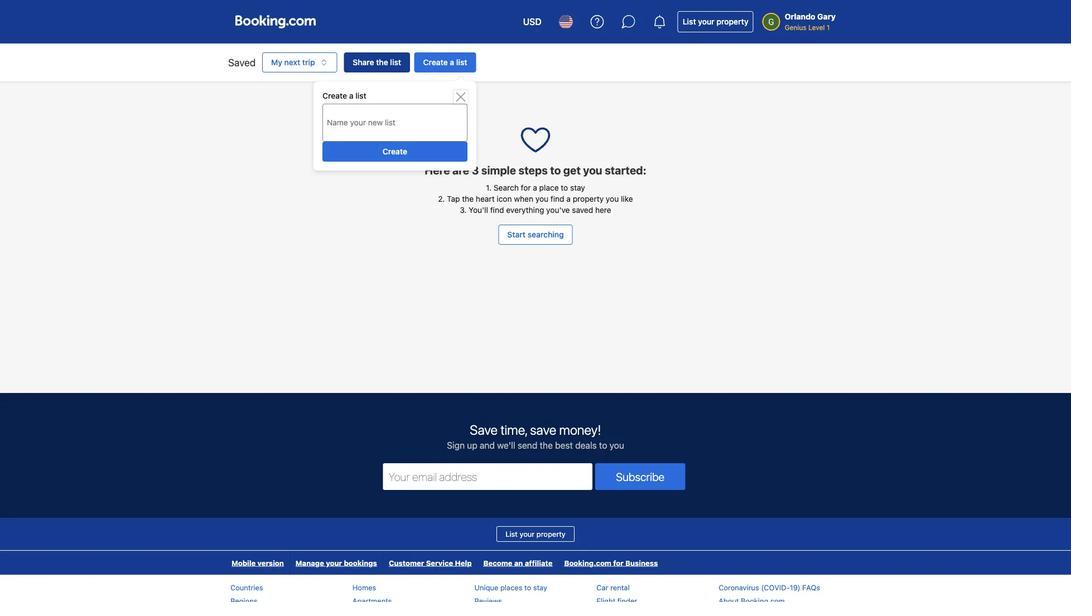 Task type: vqa. For each thing, say whether or not it's contained in the screenshot.
Save Time, Save Money! Sign Up And We'Ll Send The Best Deals To You
yes



Task type: locate. For each thing, give the bounding box(es) containing it.
here
[[425, 163, 450, 177]]

a up the 'you've'
[[566, 194, 571, 204]]

the down the save
[[540, 440, 553, 451]]

0 vertical spatial for
[[521, 183, 531, 192]]

0 horizontal spatial list your property
[[505, 530, 566, 539]]

the up 3.
[[462, 194, 474, 204]]

2 vertical spatial your
[[326, 559, 342, 567]]

mobile version link
[[226, 551, 289, 575]]

2 horizontal spatial create
[[423, 58, 448, 67]]

1 vertical spatial list your property link
[[497, 527, 574, 542]]

1 vertical spatial list your property
[[505, 530, 566, 539]]

for
[[521, 183, 531, 192], [613, 559, 624, 567]]

0 vertical spatial the
[[376, 58, 388, 67]]

my next trip button
[[262, 52, 337, 73]]

start searching button
[[498, 225, 573, 245]]

1 vertical spatial create a list
[[322, 91, 366, 100]]

for up when
[[521, 183, 531, 192]]

the inside save time, save money! sign up and we'll send the best deals to you
[[540, 440, 553, 451]]

booking.com for business
[[564, 559, 658, 567]]

here
[[595, 206, 611, 215]]

become an affiliate link
[[478, 551, 558, 575]]

save time, save money! footer
[[0, 393, 1071, 602]]

1.
[[486, 183, 492, 192]]

the
[[376, 58, 388, 67], [462, 194, 474, 204], [540, 440, 553, 451]]

to inside 1. search for a place to stay 2. tap the heart icon when you find a property you like 3. you'll find everything you've saved here
[[561, 183, 568, 192]]

1 horizontal spatial find
[[551, 194, 564, 204]]

my next trip
[[271, 58, 315, 67]]

to right deals
[[599, 440, 607, 451]]

the right share
[[376, 58, 388, 67]]

1 vertical spatial your
[[520, 530, 535, 539]]

stay down the affiliate
[[533, 584, 547, 592]]

0 vertical spatial list your property
[[683, 17, 748, 26]]

1 horizontal spatial property
[[573, 194, 604, 204]]

1 vertical spatial stay
[[533, 584, 547, 592]]

up
[[467, 440, 477, 451]]

usd button
[[516, 8, 548, 35]]

car rental
[[597, 584, 630, 592]]

create a list up close icon
[[423, 58, 467, 67]]

create a list down share
[[322, 91, 366, 100]]

0 horizontal spatial stay
[[533, 584, 547, 592]]

1 vertical spatial find
[[490, 206, 504, 215]]

1 horizontal spatial your
[[520, 530, 535, 539]]

find
[[551, 194, 564, 204], [490, 206, 504, 215]]

customer service help link
[[383, 551, 477, 575]]

for inside 1. search for a place to stay 2. tap the heart icon when you find a property you like 3. you'll find everything you've saved here
[[521, 183, 531, 192]]

0 horizontal spatial for
[[521, 183, 531, 192]]

coronavirus (covid-19) faqs
[[719, 584, 820, 592]]

rental
[[610, 584, 630, 592]]

you'll
[[469, 206, 488, 215]]

when
[[514, 194, 533, 204]]

share the list button
[[344, 52, 410, 73]]

to right place
[[561, 183, 568, 192]]

the for 1.
[[462, 194, 474, 204]]

3
[[472, 163, 479, 177]]

0 vertical spatial create a list
[[423, 58, 467, 67]]

0 vertical spatial list
[[683, 17, 696, 26]]

find down icon
[[490, 206, 504, 215]]

list up close icon
[[456, 58, 467, 67]]

0 vertical spatial list your property link
[[678, 11, 753, 32]]

1 horizontal spatial list
[[683, 17, 696, 26]]

list your property inside save time, save money! footer
[[505, 530, 566, 539]]

2 vertical spatial create
[[383, 147, 407, 156]]

1 horizontal spatial list
[[390, 58, 401, 67]]

property
[[716, 17, 748, 26], [573, 194, 604, 204], [537, 530, 566, 539]]

1 horizontal spatial create
[[383, 147, 407, 156]]

you've
[[546, 206, 570, 215]]

0 horizontal spatial list your property link
[[497, 527, 574, 542]]

1 vertical spatial for
[[613, 559, 624, 567]]

share
[[353, 58, 374, 67]]

everything
[[506, 206, 544, 215]]

to right places in the left bottom of the page
[[524, 584, 531, 592]]

1 horizontal spatial stay
[[570, 183, 585, 192]]

icon
[[497, 194, 512, 204]]

become an affiliate
[[483, 559, 553, 567]]

the for save
[[540, 440, 553, 451]]

list for share the list button
[[390, 58, 401, 67]]

steps
[[519, 163, 548, 177]]

for inside save time, save money! footer
[[613, 559, 624, 567]]

a up close icon
[[450, 58, 454, 67]]

deals
[[575, 440, 597, 451]]

stay inside save time, save money! footer
[[533, 584, 547, 592]]

0 horizontal spatial the
[[376, 58, 388, 67]]

2 horizontal spatial your
[[698, 17, 714, 26]]

list
[[683, 17, 696, 26], [505, 530, 518, 539]]

homes
[[352, 584, 376, 592]]

list your property
[[683, 17, 748, 26], [505, 530, 566, 539]]

1 vertical spatial list
[[505, 530, 518, 539]]

you down place
[[535, 194, 548, 204]]

level
[[808, 23, 825, 31]]

Create a list text field
[[322, 113, 467, 133]]

booking.com
[[564, 559, 611, 567]]

mobile version
[[231, 559, 284, 567]]

the inside button
[[376, 58, 388, 67]]

1
[[827, 23, 830, 31]]

start
[[507, 230, 526, 239]]

1 vertical spatial property
[[573, 194, 604, 204]]

1 vertical spatial the
[[462, 194, 474, 204]]

list down share
[[355, 91, 366, 100]]

list for create a list button
[[456, 58, 467, 67]]

property inside save time, save money! footer
[[537, 530, 566, 539]]

my
[[271, 58, 282, 67]]

2 horizontal spatial the
[[540, 440, 553, 451]]

stay down get
[[570, 183, 585, 192]]

1 horizontal spatial the
[[462, 194, 474, 204]]

navigation
[[226, 551, 664, 575]]

a left place
[[533, 183, 537, 192]]

car
[[597, 584, 608, 592]]

save
[[530, 422, 556, 438]]

0 horizontal spatial create a list
[[322, 91, 366, 100]]

2 horizontal spatial property
[[716, 17, 748, 26]]

an
[[514, 559, 523, 567]]

faqs
[[802, 584, 820, 592]]

the inside 1. search for a place to stay 2. tap the heart icon when you find a property you like 3. you'll find everything you've saved here
[[462, 194, 474, 204]]

for left "business"
[[613, 559, 624, 567]]

0 horizontal spatial find
[[490, 206, 504, 215]]

1 horizontal spatial create a list
[[423, 58, 467, 67]]

0 horizontal spatial list
[[355, 91, 366, 100]]

1 vertical spatial create
[[322, 91, 347, 100]]

2 vertical spatial property
[[537, 530, 566, 539]]

2 vertical spatial the
[[540, 440, 553, 451]]

orlando
[[785, 12, 815, 21]]

create a list
[[423, 58, 467, 67], [322, 91, 366, 100]]

0 horizontal spatial your
[[326, 559, 342, 567]]

you up 'here'
[[606, 194, 619, 204]]

list right share
[[390, 58, 401, 67]]

2 horizontal spatial list
[[456, 58, 467, 67]]

0 horizontal spatial list
[[505, 530, 518, 539]]

you right get
[[583, 163, 602, 177]]

unique
[[474, 584, 498, 592]]

0 vertical spatial stay
[[570, 183, 585, 192]]

list
[[390, 58, 401, 67], [456, 58, 467, 67], [355, 91, 366, 100]]

to inside save time, save money! sign up and we'll send the best deals to you
[[599, 440, 607, 451]]

trip
[[302, 58, 315, 67]]

simple
[[481, 163, 516, 177]]

list your property link
[[678, 11, 753, 32], [497, 527, 574, 542]]

0 horizontal spatial property
[[537, 530, 566, 539]]

0 vertical spatial find
[[551, 194, 564, 204]]

get
[[563, 163, 581, 177]]

you right deals
[[610, 440, 624, 451]]

find up the 'you've'
[[551, 194, 564, 204]]

saved
[[228, 56, 256, 68]]

1 horizontal spatial for
[[613, 559, 624, 567]]

a down share
[[349, 91, 353, 100]]

your
[[698, 17, 714, 26], [520, 530, 535, 539], [326, 559, 342, 567]]

service
[[426, 559, 453, 567]]

places
[[500, 584, 522, 592]]

sign
[[447, 440, 465, 451]]

here are 3 simple steps to get you started:
[[425, 163, 646, 177]]

to
[[550, 163, 561, 177], [561, 183, 568, 192], [599, 440, 607, 451], [524, 584, 531, 592]]

customer
[[389, 559, 424, 567]]

create a list button
[[414, 52, 476, 73]]

navigation containing mobile version
[[226, 551, 664, 575]]

mobile
[[231, 559, 256, 567]]

stay
[[570, 183, 585, 192], [533, 584, 547, 592]]



Task type: describe. For each thing, give the bounding box(es) containing it.
manage
[[296, 559, 324, 567]]

tap
[[447, 194, 460, 204]]

navigation inside save time, save money! footer
[[226, 551, 664, 575]]

next
[[284, 58, 300, 67]]

share the list
[[353, 58, 401, 67]]

like
[[621, 194, 633, 204]]

and
[[480, 440, 495, 451]]

business
[[625, 559, 658, 567]]

0 vertical spatial create
[[423, 58, 448, 67]]

affiliate
[[525, 559, 553, 567]]

create a list inside create a list button
[[423, 58, 467, 67]]

become
[[483, 559, 512, 567]]

list inside save time, save money! footer
[[505, 530, 518, 539]]

property inside 1. search for a place to stay 2. tap the heart icon when you find a property you like 3. you'll find everything you've saved here
[[573, 194, 604, 204]]

unique places to stay link
[[474, 584, 547, 592]]

car rental link
[[597, 584, 630, 592]]

customer service help
[[389, 559, 472, 567]]

you inside save time, save money! sign up and we'll send the best deals to you
[[610, 440, 624, 451]]

version
[[257, 559, 284, 567]]

subscribe button
[[595, 464, 685, 490]]

stay inside 1. search for a place to stay 2. tap the heart icon when you find a property you like 3. you'll find everything you've saved here
[[570, 183, 585, 192]]

countries link
[[230, 584, 263, 592]]

manage your bookings link
[[290, 551, 383, 575]]

1 horizontal spatial list your property link
[[678, 11, 753, 32]]

search
[[494, 183, 519, 192]]

best
[[555, 440, 573, 451]]

19)
[[790, 584, 800, 592]]

create button
[[322, 142, 467, 162]]

2.
[[438, 194, 445, 204]]

help
[[455, 559, 472, 567]]

booking.com online hotel reservations image
[[235, 15, 316, 28]]

saved
[[572, 206, 593, 215]]

send
[[518, 440, 537, 451]]

manage your bookings
[[296, 559, 377, 567]]

0 vertical spatial your
[[698, 17, 714, 26]]

1. search for a place to stay 2. tap the heart icon when you find a property you like 3. you'll find everything you've saved here
[[438, 183, 633, 215]]

save time, save money! sign up and we'll send the best deals to you
[[447, 422, 624, 451]]

a inside create a list button
[[450, 58, 454, 67]]

started:
[[605, 163, 646, 177]]

heart
[[476, 194, 495, 204]]

gary
[[817, 12, 836, 21]]

start searching
[[507, 230, 564, 239]]

coronavirus
[[719, 584, 759, 592]]

Your email address email field
[[383, 464, 592, 490]]

booking.com for business link
[[559, 551, 663, 575]]

to left get
[[550, 163, 561, 177]]

time,
[[501, 422, 527, 438]]

close image
[[454, 90, 467, 104]]

countries
[[230, 584, 263, 592]]

(covid-
[[761, 584, 790, 592]]

coronavirus (covid-19) faqs link
[[719, 584, 820, 592]]

orlando gary genius level 1
[[785, 12, 836, 31]]

subscribe
[[616, 470, 665, 483]]

3.
[[460, 206, 467, 215]]

unique places to stay
[[474, 584, 547, 592]]

place
[[539, 183, 559, 192]]

0 vertical spatial property
[[716, 17, 748, 26]]

are
[[452, 163, 469, 177]]

bookings
[[344, 559, 377, 567]]

list your property link inside save time, save money! footer
[[497, 527, 574, 542]]

0 horizontal spatial create
[[322, 91, 347, 100]]

money!
[[559, 422, 601, 438]]

save
[[470, 422, 498, 438]]

homes link
[[352, 584, 376, 592]]

1 horizontal spatial list your property
[[683, 17, 748, 26]]

we'll
[[497, 440, 515, 451]]

genius
[[785, 23, 806, 31]]

usd
[[523, 16, 541, 27]]

searching
[[528, 230, 564, 239]]



